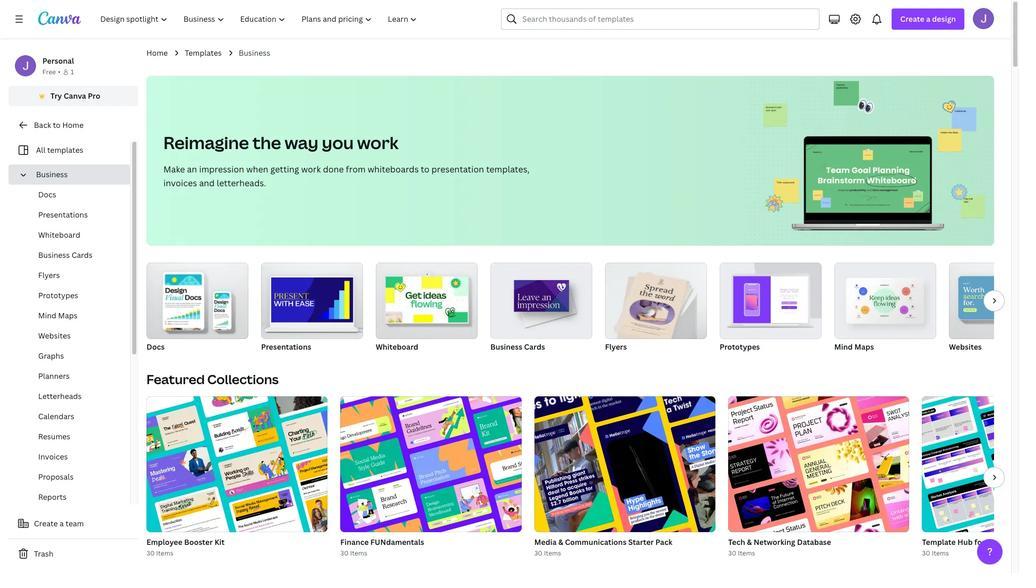 Task type: describe. For each thing, give the bounding box(es) containing it.
1 horizontal spatial mind maps
[[835, 342, 874, 352]]

a for design
[[927, 14, 931, 24]]

0 vertical spatial websites
[[38, 331, 71, 341]]

graphs link
[[17, 346, 130, 366]]

finance fundamentals link
[[341, 537, 522, 548]]

create a design
[[901, 14, 956, 24]]

design
[[933, 14, 956, 24]]

a for team
[[60, 519, 64, 529]]

Search search field
[[523, 9, 813, 29]]

0 horizontal spatial mind maps link
[[17, 306, 130, 326]]

planners
[[38, 371, 70, 381]]

0 horizontal spatial flyers
[[38, 270, 60, 280]]

employee booster kit link
[[147, 537, 328, 548]]

& for tech
[[747, 537, 752, 547]]

media
[[535, 537, 557, 547]]

make
[[164, 164, 185, 175]]

jacob simon image
[[973, 8, 995, 29]]

hub
[[958, 537, 973, 547]]

create a team button
[[8, 513, 138, 535]]

1 horizontal spatial presentations
[[261, 342, 311, 352]]

communications
[[565, 537, 627, 547]]

media & communications starter pack link
[[535, 537, 716, 548]]

0 horizontal spatial whiteboard
[[38, 230, 80, 240]]

invoices
[[38, 452, 68, 462]]

creatives
[[987, 537, 1019, 547]]

proposals link
[[17, 467, 130, 487]]

1 horizontal spatial business cards
[[491, 342, 545, 352]]

create for create a team
[[34, 519, 58, 529]]

items inside media & communications starter pack 30 items
[[544, 549, 561, 558]]

employee booster kit 30 items
[[147, 537, 225, 558]]

flyers link for the leftmost mind maps link
[[17, 265, 130, 286]]

back to home link
[[8, 115, 138, 136]]

impression
[[199, 164, 244, 175]]

resumes link
[[17, 427, 130, 447]]

proposals
[[38, 472, 74, 482]]

graphs
[[38, 351, 64, 361]]

create a team
[[34, 519, 84, 529]]

30 inside finance fundamentals 30 items
[[341, 549, 349, 558]]

free
[[42, 67, 56, 76]]

media & communications starter pack 30 items
[[535, 537, 673, 558]]

items inside finance fundamentals 30 items
[[350, 549, 367, 558]]

templates
[[47, 145, 83, 155]]

websites link for the leftmost mind maps link
[[17, 326, 130, 346]]

top level navigation element
[[93, 8, 427, 30]]

prototypes link for the leftmost mind maps link
[[17, 286, 130, 306]]

1 horizontal spatial mind maps link
[[835, 263, 937, 354]]

business cards link for the whiteboard link associated with flyers link associated with the right mind maps link
[[491, 263, 593, 354]]

try canva pro
[[50, 91, 100, 101]]

whiteboards
[[368, 164, 419, 175]]

to inside the make an impression when getting work done from whiteboards to presentation templates, invoices and letterheads.
[[421, 164, 430, 175]]

0 vertical spatial business cards
[[38, 250, 92, 260]]

•
[[58, 67, 60, 76]]

invoices
[[164, 177, 197, 189]]

whiteboard link for flyers link associated with the right mind maps link
[[376, 263, 478, 354]]

done
[[323, 164, 344, 175]]

booster
[[184, 537, 213, 547]]

0 horizontal spatial presentations
[[38, 210, 88, 220]]

resumes
[[38, 432, 70, 442]]

0 vertical spatial prototypes
[[38, 290, 78, 301]]

trash
[[34, 549, 53, 559]]

tech & networking database 30 items
[[728, 537, 831, 558]]

database
[[797, 537, 831, 547]]

starter
[[628, 537, 654, 547]]

1 horizontal spatial whiteboard
[[376, 342, 418, 352]]

all templates link
[[15, 140, 124, 160]]

docs link for the whiteboard link associated with flyers link associated with the right mind maps link's presentations link
[[147, 263, 248, 354]]

reports link
[[17, 487, 130, 508]]

make an impression when getting work done from whiteboards to presentation templates, invoices and letterheads.
[[164, 164, 530, 189]]

30 inside 'tech & networking database 30 items'
[[728, 549, 737, 558]]

team
[[66, 519, 84, 529]]

30 inside employee booster kit 30 items
[[147, 549, 155, 558]]

featured collections
[[147, 371, 279, 388]]

1 horizontal spatial prototypes
[[720, 342, 760, 352]]

all
[[36, 145, 45, 155]]

templates link
[[185, 47, 222, 59]]

reports
[[38, 492, 67, 502]]

tech & networking database link
[[728, 537, 910, 548]]

try canva pro button
[[8, 86, 138, 106]]

items inside template hub for creatives 30 items
[[932, 549, 949, 558]]

items inside employee booster kit 30 items
[[156, 549, 173, 558]]

& for media
[[559, 537, 563, 547]]

business cards link for the whiteboard link for the leftmost mind maps link flyers link
[[17, 245, 130, 265]]

you
[[322, 131, 354, 154]]

templates
[[185, 48, 222, 58]]

0 vertical spatial mind
[[38, 311, 56, 321]]

kit
[[215, 537, 225, 547]]

letterheads.
[[217, 177, 266, 189]]

0 horizontal spatial docs
[[38, 190, 56, 200]]

templates,
[[486, 164, 530, 175]]

pro
[[88, 91, 100, 101]]



Task type: vqa. For each thing, say whether or not it's contained in the screenshot.
the rightmost list
no



Task type: locate. For each thing, give the bounding box(es) containing it.
1 vertical spatial business cards
[[491, 342, 545, 352]]

business cards link
[[17, 245, 130, 265], [491, 263, 593, 354]]

prototype image
[[720, 263, 822, 339], [734, 276, 808, 323]]

an
[[187, 164, 197, 175]]

personal
[[42, 56, 74, 66]]

1 items from the left
[[156, 549, 173, 558]]

and
[[199, 177, 215, 189]]

1 vertical spatial to
[[421, 164, 430, 175]]

3 30 from the left
[[535, 549, 543, 558]]

items down 'finance'
[[350, 549, 367, 558]]

planners link
[[17, 366, 130, 387]]

a left design
[[927, 14, 931, 24]]

whiteboard
[[38, 230, 80, 240], [376, 342, 418, 352]]

30 down employee
[[147, 549, 155, 558]]

1 horizontal spatial flyers link
[[605, 263, 707, 354]]

0 vertical spatial presentations
[[38, 210, 88, 220]]

reimagine
[[164, 131, 249, 154]]

1 horizontal spatial to
[[421, 164, 430, 175]]

for
[[975, 537, 985, 547]]

a inside the create a design dropdown button
[[927, 14, 931, 24]]

1 horizontal spatial create
[[901, 14, 925, 24]]

1 horizontal spatial maps
[[855, 342, 874, 352]]

1 vertical spatial flyers
[[605, 342, 627, 352]]

create inside dropdown button
[[901, 14, 925, 24]]

work left done
[[301, 164, 321, 175]]

whiteboard image
[[376, 263, 478, 339], [386, 277, 468, 323]]

1 horizontal spatial prototypes link
[[720, 263, 822, 354]]

5 items from the left
[[932, 549, 949, 558]]

create down the reports
[[34, 519, 58, 529]]

presentations link for the whiteboard link for the leftmost mind maps link flyers link
[[17, 205, 130, 225]]

reimagine the way you work
[[164, 131, 399, 154]]

business cards
[[38, 250, 92, 260], [491, 342, 545, 352]]

1
[[71, 67, 74, 76]]

1 horizontal spatial home
[[147, 48, 168, 58]]

trash link
[[8, 544, 138, 565]]

0 horizontal spatial mind maps
[[38, 311, 77, 321]]

& inside media & communications starter pack 30 items
[[559, 537, 563, 547]]

1 horizontal spatial flyers
[[605, 342, 627, 352]]

home up all templates link
[[62, 120, 84, 130]]

0 vertical spatial create
[[901, 14, 925, 24]]

30 down media
[[535, 549, 543, 558]]

create inside button
[[34, 519, 58, 529]]

try
[[50, 91, 62, 101]]

all templates
[[36, 145, 83, 155]]

flyer image inside flyers link
[[619, 272, 688, 343]]

back
[[34, 120, 51, 130]]

0 horizontal spatial flyers link
[[17, 265, 130, 286]]

0 vertical spatial whiteboard
[[38, 230, 80, 240]]

1 horizontal spatial websites
[[949, 342, 982, 352]]

to
[[53, 120, 61, 130], [421, 164, 430, 175]]

mind map image
[[835, 263, 937, 339], [849, 281, 921, 321]]

from
[[346, 164, 366, 175]]

presentations link for the whiteboard link associated with flyers link associated with the right mind maps link
[[261, 263, 363, 354]]

1 vertical spatial home
[[62, 120, 84, 130]]

letterheads
[[38, 391, 82, 401]]

home link
[[147, 47, 168, 59]]

flyers link for the right mind maps link
[[605, 263, 707, 354]]

0 horizontal spatial docs link
[[17, 185, 130, 205]]

0 horizontal spatial to
[[53, 120, 61, 130]]

mind maps link
[[835, 263, 937, 354], [17, 306, 130, 326]]

networking
[[754, 537, 796, 547]]

1 vertical spatial cards
[[524, 342, 545, 352]]

1 & from the left
[[559, 537, 563, 547]]

0 horizontal spatial create
[[34, 519, 58, 529]]

& inside 'tech & networking database 30 items'
[[747, 537, 752, 547]]

0 vertical spatial maps
[[58, 311, 77, 321]]

30
[[147, 549, 155, 558], [341, 549, 349, 558], [535, 549, 543, 558], [728, 549, 737, 558], [922, 549, 931, 558]]

30 down tech
[[728, 549, 737, 558]]

2 30 from the left
[[341, 549, 349, 558]]

1 vertical spatial docs link
[[147, 263, 248, 354]]

presentation
[[432, 164, 484, 175]]

a inside 'create a team' button
[[60, 519, 64, 529]]

1 horizontal spatial cards
[[524, 342, 545, 352]]

1 vertical spatial create
[[34, 519, 58, 529]]

work inside the make an impression when getting work done from whiteboards to presentation templates, invoices and letterheads.
[[301, 164, 321, 175]]

doc image
[[147, 263, 248, 339], [147, 263, 248, 339]]

1 vertical spatial mind
[[835, 342, 853, 352]]

to right whiteboards on the top left of the page
[[421, 164, 430, 175]]

to right back
[[53, 120, 61, 130]]

0 horizontal spatial work
[[301, 164, 321, 175]]

cards
[[72, 250, 92, 260], [524, 342, 545, 352]]

calendars link
[[17, 407, 130, 427]]

business card image
[[491, 263, 593, 339], [514, 280, 570, 312]]

1 horizontal spatial mind
[[835, 342, 853, 352]]

docs link
[[17, 185, 130, 205], [147, 263, 248, 354]]

0 vertical spatial mind maps
[[38, 311, 77, 321]]

& right media
[[559, 537, 563, 547]]

3 items from the left
[[544, 549, 561, 558]]

way
[[285, 131, 319, 154]]

4 30 from the left
[[728, 549, 737, 558]]

1 vertical spatial whiteboard
[[376, 342, 418, 352]]

flyers
[[38, 270, 60, 280], [605, 342, 627, 352]]

finance fundamentals 30 items
[[341, 537, 424, 558]]

1 vertical spatial presentations
[[261, 342, 311, 352]]

1 vertical spatial presentations link
[[261, 263, 363, 354]]

featured
[[147, 371, 205, 388]]

template
[[922, 537, 956, 547]]

template hub for creatives link
[[922, 537, 1019, 548]]

a left team
[[60, 519, 64, 529]]

30 inside template hub for creatives 30 items
[[922, 549, 931, 558]]

work
[[357, 131, 399, 154], [301, 164, 321, 175]]

create left design
[[901, 14, 925, 24]]

items inside 'tech & networking database 30 items'
[[738, 549, 755, 558]]

1 vertical spatial docs
[[147, 342, 165, 352]]

30 down template
[[922, 549, 931, 558]]

tech
[[728, 537, 745, 547]]

1 vertical spatial maps
[[855, 342, 874, 352]]

invoices link
[[17, 447, 130, 467]]

items
[[156, 549, 173, 558], [350, 549, 367, 558], [544, 549, 561, 558], [738, 549, 755, 558], [932, 549, 949, 558]]

1 vertical spatial prototypes
[[720, 342, 760, 352]]

maps
[[58, 311, 77, 321], [855, 342, 874, 352]]

1 vertical spatial work
[[301, 164, 321, 175]]

the
[[253, 131, 281, 154]]

0 vertical spatial a
[[927, 14, 931, 24]]

0 horizontal spatial prototypes link
[[17, 286, 130, 306]]

1 horizontal spatial docs
[[147, 342, 165, 352]]

0 vertical spatial work
[[357, 131, 399, 154]]

pack
[[656, 537, 673, 547]]

prototypes link
[[720, 263, 822, 354], [17, 286, 130, 306]]

free •
[[42, 67, 60, 76]]

0 vertical spatial docs
[[38, 190, 56, 200]]

presentation image
[[261, 263, 363, 339], [271, 278, 353, 323]]

presentations link
[[17, 205, 130, 225], [261, 263, 363, 354]]

0 vertical spatial to
[[53, 120, 61, 130]]

& right tech
[[747, 537, 752, 547]]

0 horizontal spatial websites link
[[17, 326, 130, 346]]

items down employee
[[156, 549, 173, 558]]

0 horizontal spatial websites
[[38, 331, 71, 341]]

5 30 from the left
[[922, 549, 931, 558]]

back to home
[[34, 120, 84, 130]]

finance
[[341, 537, 369, 547]]

0 vertical spatial whiteboard link
[[17, 225, 130, 245]]

0 horizontal spatial home
[[62, 120, 84, 130]]

calendars
[[38, 411, 74, 422]]

home left 'templates'
[[147, 48, 168, 58]]

docs down all
[[38, 190, 56, 200]]

4 items from the left
[[738, 549, 755, 558]]

1 30 from the left
[[147, 549, 155, 558]]

0 vertical spatial cards
[[72, 250, 92, 260]]

1 vertical spatial a
[[60, 519, 64, 529]]

docs link for the whiteboard link for the leftmost mind maps link flyers link presentations link
[[17, 185, 130, 205]]

prototypes link for the right mind maps link
[[720, 263, 822, 354]]

home
[[147, 48, 168, 58], [62, 120, 84, 130]]

fundamentals
[[371, 537, 424, 547]]

0 vertical spatial docs link
[[17, 185, 130, 205]]

2 & from the left
[[747, 537, 752, 547]]

create a design button
[[892, 8, 965, 30]]

whiteboard link for the leftmost mind maps link flyers link
[[17, 225, 130, 245]]

1 horizontal spatial a
[[927, 14, 931, 24]]

collections
[[207, 371, 279, 388]]

1 vertical spatial whiteboard link
[[376, 263, 478, 354]]

2 items from the left
[[350, 549, 367, 558]]

websites
[[38, 331, 71, 341], [949, 342, 982, 352]]

business
[[239, 48, 270, 58], [36, 169, 68, 179], [38, 250, 70, 260], [491, 342, 523, 352]]

1 vertical spatial websites
[[949, 342, 982, 352]]

0 horizontal spatial business cards link
[[17, 245, 130, 265]]

getting
[[270, 164, 299, 175]]

0 horizontal spatial business cards
[[38, 250, 92, 260]]

work up whiteboards on the top left of the page
[[357, 131, 399, 154]]

0 horizontal spatial presentations link
[[17, 205, 130, 225]]

template hub for creatives 30 items
[[922, 537, 1019, 558]]

docs
[[38, 190, 56, 200], [147, 342, 165, 352]]

&
[[559, 537, 563, 547], [747, 537, 752, 547]]

flyer image
[[605, 263, 707, 339], [619, 272, 688, 343]]

1 horizontal spatial &
[[747, 537, 752, 547]]

30 down 'finance'
[[341, 549, 349, 558]]

0 horizontal spatial cards
[[72, 250, 92, 260]]

0 horizontal spatial maps
[[58, 311, 77, 321]]

employee
[[147, 537, 182, 547]]

1 horizontal spatial whiteboard link
[[376, 263, 478, 354]]

0 horizontal spatial &
[[559, 537, 563, 547]]

1 vertical spatial mind maps
[[835, 342, 874, 352]]

items down tech
[[738, 549, 755, 558]]

1 horizontal spatial presentations link
[[261, 263, 363, 354]]

prototypes
[[38, 290, 78, 301], [720, 342, 760, 352]]

0 horizontal spatial prototypes
[[38, 290, 78, 301]]

0 vertical spatial home
[[147, 48, 168, 58]]

reimagine the way you work image
[[740, 76, 995, 246]]

0 horizontal spatial a
[[60, 519, 64, 529]]

1 horizontal spatial websites link
[[949, 263, 1019, 354]]

create
[[901, 14, 925, 24], [34, 519, 58, 529]]

1 horizontal spatial business cards link
[[491, 263, 593, 354]]

when
[[246, 164, 268, 175]]

whiteboard link
[[17, 225, 130, 245], [376, 263, 478, 354]]

websites link for the right mind maps link
[[949, 263, 1019, 354]]

items down media
[[544, 549, 561, 558]]

0 vertical spatial presentations link
[[17, 205, 130, 225]]

a
[[927, 14, 931, 24], [60, 519, 64, 529]]

docs up featured
[[147, 342, 165, 352]]

0 horizontal spatial mind
[[38, 311, 56, 321]]

canva
[[64, 91, 86, 101]]

0 horizontal spatial whiteboard link
[[17, 225, 130, 245]]

create for create a design
[[901, 14, 925, 24]]

mind
[[38, 311, 56, 321], [835, 342, 853, 352]]

letterheads link
[[17, 387, 130, 407]]

None search field
[[501, 8, 820, 30]]

items down template
[[932, 549, 949, 558]]

1 horizontal spatial docs link
[[147, 263, 248, 354]]

1 horizontal spatial work
[[357, 131, 399, 154]]

websites link
[[949, 263, 1019, 354], [17, 326, 130, 346]]

30 inside media & communications starter pack 30 items
[[535, 549, 543, 558]]

0 vertical spatial flyers
[[38, 270, 60, 280]]



